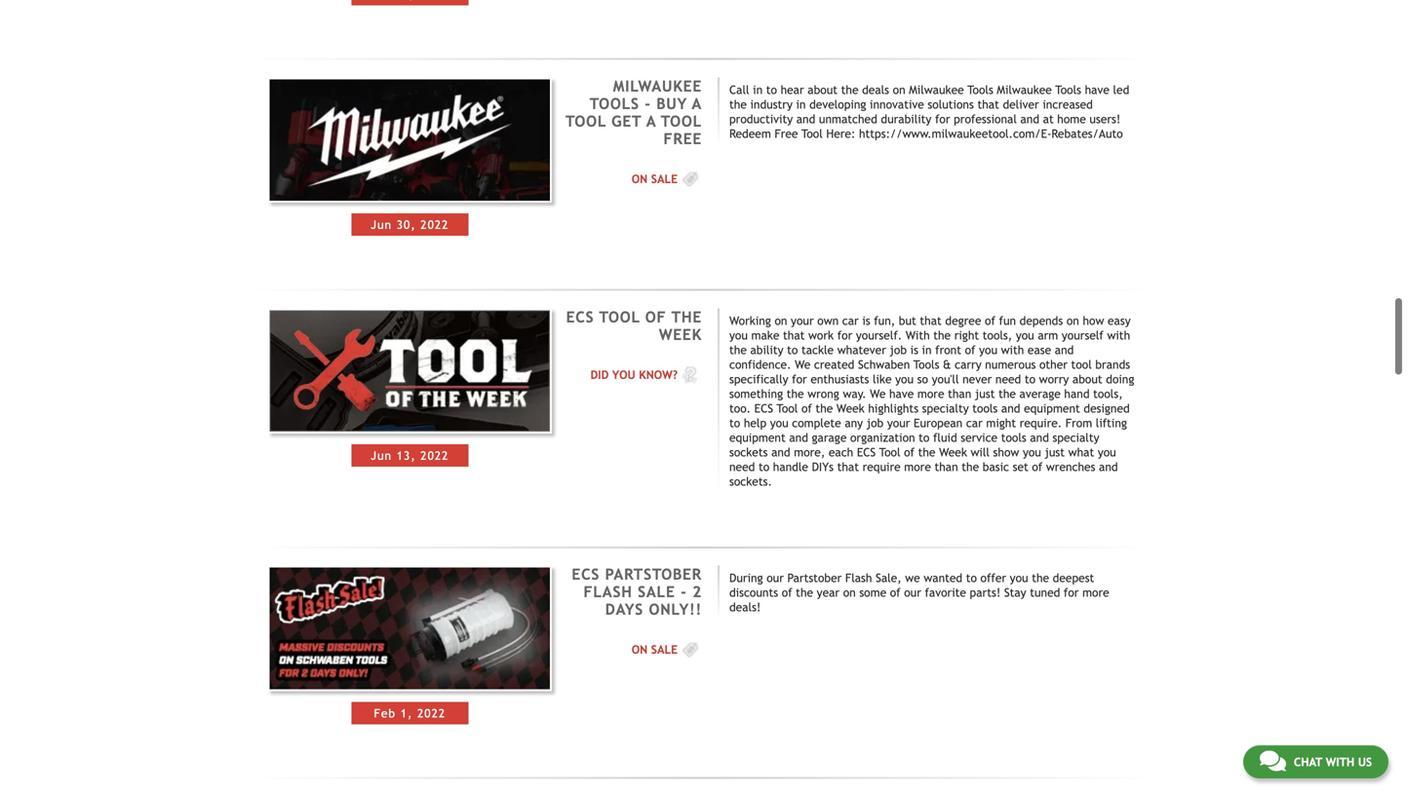 Task type: locate. For each thing, give the bounding box(es) containing it.
1 vertical spatial specialty
[[1053, 431, 1100, 445]]

you up stay
[[1010, 572, 1029, 585]]

0 vertical spatial sale
[[651, 172, 678, 186]]

1 vertical spatial have
[[889, 387, 914, 401]]

week up any
[[837, 402, 865, 415]]

any
[[845, 416, 863, 430]]

users!
[[1090, 112, 1121, 126]]

1 vertical spatial week
[[837, 402, 865, 415]]

1 image down 'only!!'
[[678, 640, 702, 660]]

on up yourself
[[1067, 314, 1079, 328]]

0 horizontal spatial your
[[791, 314, 814, 328]]

front
[[935, 343, 962, 357]]

free inside call in to hear about the deals on milwaukee tools  milwaukee tools have led the industry in developing innovative solutions that deliver increased productivity and unmatched durability for professional and at home users! redeem free tool here: https://www.milwaukeetool.com/e-rebates/auto
[[775, 127, 798, 140]]

to down european
[[919, 431, 930, 445]]

0 horizontal spatial in
[[753, 83, 763, 97]]

flash inside during our partstober flash sale, we wanted to offer you the deepest discounts of the year on some of our favorite parts! stay tuned for more deals!
[[845, 572, 872, 585]]

partstober inside ecs partstober flash sale - 2 days only!!
[[605, 566, 702, 584]]

for down "tackle"
[[792, 372, 807, 386]]

the down "fluid"
[[918, 446, 936, 459]]

yourself
[[1062, 329, 1104, 342]]

for down solutions
[[935, 112, 950, 126]]

ecs tool of the week image
[[268, 309, 552, 434]]

jun inside jun 30, 2022 link
[[371, 218, 392, 232]]

sockets.
[[730, 475, 772, 489]]

2 horizontal spatial week
[[939, 446, 967, 459]]

carry
[[955, 358, 982, 372]]

your
[[791, 314, 814, 328], [887, 416, 910, 430]]

than down "fluid"
[[935, 460, 958, 474]]

our up discounts
[[767, 572, 784, 585]]

milwaukee tools - buy a tool get a tool free image
[[268, 78, 552, 203]]

sale
[[651, 172, 678, 186], [638, 584, 675, 601], [651, 643, 678, 657]]

2022 for ecs partstober flash sale - 2 days only!!
[[417, 707, 446, 721]]

0 horizontal spatial flash
[[584, 584, 633, 601]]

other
[[1040, 358, 1068, 372]]

0 horizontal spatial partstober
[[605, 566, 702, 584]]

sale down 'only!!'
[[651, 643, 678, 657]]

2 vertical spatial in
[[922, 343, 932, 357]]

1 vertical spatial need
[[730, 460, 755, 474]]

30,
[[397, 218, 416, 232]]

1 horizontal spatial a
[[692, 95, 702, 113]]

more right require
[[904, 460, 931, 474]]

1 horizontal spatial job
[[890, 343, 907, 357]]

to up industry
[[766, 83, 777, 97]]

sale left 2
[[638, 584, 675, 601]]

on sale for only!!
[[632, 643, 678, 657]]

0 horizontal spatial equipment
[[730, 431, 786, 445]]

tools
[[973, 402, 998, 415], [1001, 431, 1027, 445]]

need down numerous
[[996, 372, 1021, 386]]

rebates/auto
[[1052, 127, 1123, 140]]

1 vertical spatial jun
[[371, 449, 392, 463]]

know?
[[639, 368, 678, 382]]

more
[[918, 387, 945, 401], [904, 460, 931, 474], [1083, 586, 1110, 600]]

1 horizontal spatial have
[[1085, 83, 1110, 97]]

about up developing
[[808, 83, 838, 97]]

and up more,
[[789, 431, 808, 445]]

the inside ecs tool of the week
[[672, 309, 702, 326]]

european
[[914, 416, 963, 430]]

you inside during our partstober flash sale, we wanted to offer you the deepest discounts of the year on some of our favorite parts! stay tuned for more deals!
[[1010, 572, 1029, 585]]

have up highlights
[[889, 387, 914, 401]]

tool inside ecs tool of the week
[[599, 309, 640, 326]]

0 vertical spatial 1 image
[[678, 169, 702, 189]]

and down hear
[[797, 112, 816, 126]]

2 1 image from the top
[[678, 640, 702, 660]]

milwaukee up solutions
[[909, 83, 964, 97]]

2 horizontal spatial in
[[922, 343, 932, 357]]

just up the wrenches
[[1045, 446, 1065, 459]]

and down require.
[[1030, 431, 1049, 445]]

0 vertical spatial on sale
[[632, 172, 678, 186]]

equipment
[[1024, 402, 1080, 415], [730, 431, 786, 445]]

partstober up 'only!!'
[[605, 566, 702, 584]]

we
[[905, 572, 920, 585]]

1 horizontal spatial flash
[[845, 572, 872, 585]]

2 vertical spatial more
[[1083, 586, 1110, 600]]

1 vertical spatial your
[[887, 416, 910, 430]]

durability
[[881, 112, 932, 126]]

for
[[935, 112, 950, 126], [837, 329, 853, 342], [792, 372, 807, 386], [1064, 586, 1079, 600]]

tools up so
[[914, 358, 940, 372]]

equipment down help
[[730, 431, 786, 445]]

-
[[645, 95, 651, 113], [681, 584, 687, 601]]

specialty up european
[[922, 402, 969, 415]]

2 vertical spatial sale
[[651, 643, 678, 657]]

something
[[730, 387, 783, 401]]

0 horizontal spatial a
[[647, 113, 656, 130]]

feb 1, 2022 link
[[268, 566, 552, 725]]

1 vertical spatial about
[[1073, 372, 1103, 386]]

week inside ecs tool of the week
[[659, 326, 702, 344]]

flash up some
[[845, 572, 872, 585]]

free down productivity
[[775, 127, 798, 140]]

1 horizontal spatial we
[[870, 387, 886, 401]]

and up other
[[1055, 343, 1074, 357]]

0 horizontal spatial with
[[1001, 343, 1024, 357]]

have inside call in to hear about the deals on milwaukee tools  milwaukee tools have led the industry in developing innovative solutions that deliver increased productivity and unmatched durability for professional and at home users! redeem free tool here: https://www.milwaukeetool.com/e-rebates/auto
[[1085, 83, 1110, 97]]

you up set
[[1023, 446, 1041, 459]]

1 vertical spatial on
[[632, 643, 648, 657]]

what
[[1069, 446, 1094, 459]]

so
[[917, 372, 928, 386]]

0 vertical spatial on
[[632, 172, 648, 186]]

tools up the might
[[973, 402, 998, 415]]

1 horizontal spatial free
[[775, 127, 798, 140]]

jun left 30,
[[371, 218, 392, 232]]

buy
[[657, 95, 687, 113]]

never
[[963, 372, 992, 386]]

0 vertical spatial tools
[[973, 402, 998, 415]]

require.
[[1020, 416, 1062, 430]]

job up organization at the bottom of page
[[867, 416, 884, 430]]

to inside during our partstober flash sale, we wanted to offer you the deepest discounts of the year on some of our favorite parts! stay tuned for more deals!
[[966, 572, 977, 585]]

0 vertical spatial 2022
[[421, 218, 449, 232]]

0 horizontal spatial -
[[645, 95, 651, 113]]

ecs tool of the week link
[[566, 309, 702, 344]]

1 on from the top
[[632, 172, 648, 186]]

of up complete
[[802, 402, 812, 415]]

jun
[[371, 218, 392, 232], [371, 449, 392, 463]]

car right the "own"
[[842, 314, 859, 328]]

2 on sale from the top
[[632, 643, 678, 657]]

we down "tackle"
[[795, 358, 811, 372]]

chat with us
[[1294, 756, 1372, 769]]

1 image for milwaukee tools - buy a tool get a tool free
[[678, 169, 702, 189]]

sale for only!!
[[651, 643, 678, 657]]

0 horizontal spatial just
[[975, 387, 995, 401]]

led
[[1113, 83, 1130, 97]]

1 horizontal spatial milwaukee
[[909, 83, 964, 97]]

0 vertical spatial about
[[808, 83, 838, 97]]

0 vertical spatial your
[[791, 314, 814, 328]]

ecs partstober flash sale - 2 days only!! image
[[268, 566, 552, 692]]

wrong
[[808, 387, 840, 401]]

jun 13, 2022 link
[[268, 309, 552, 494]]

1 horizontal spatial with
[[1107, 329, 1130, 342]]

jun inside jun 13, 2022 "link"
[[371, 449, 392, 463]]

tool up you
[[599, 309, 640, 326]]

week
[[659, 326, 702, 344], [837, 402, 865, 415], [939, 446, 967, 459]]

jun 13, 2022
[[371, 449, 449, 463]]

just
[[975, 387, 995, 401], [1045, 446, 1065, 459]]

0 vertical spatial with
[[1107, 329, 1130, 342]]

0 vertical spatial equipment
[[1024, 402, 1080, 415]]

the up 6 "image" at top
[[672, 309, 702, 326]]

0 vertical spatial week
[[659, 326, 702, 344]]

1 horizontal spatial -
[[681, 584, 687, 601]]

jun left 13,
[[371, 449, 392, 463]]

help
[[744, 416, 767, 430]]

1 horizontal spatial about
[[1073, 372, 1103, 386]]

- left buy
[[645, 95, 651, 113]]

ecs inside ecs tool of the week
[[566, 309, 594, 326]]

2022 inside "link"
[[421, 449, 449, 463]]

milwaukee up the get
[[613, 78, 702, 95]]

tools, up designed
[[1093, 387, 1123, 401]]

0 horizontal spatial free
[[664, 130, 702, 148]]

0 horizontal spatial week
[[659, 326, 702, 344]]

to up "parts!"
[[966, 572, 977, 585]]

on inside call in to hear about the deals on milwaukee tools  milwaukee tools have led the industry in developing innovative solutions that deliver increased productivity and unmatched durability for professional and at home users! redeem free tool here: https://www.milwaukeetool.com/e-rebates/auto
[[893, 83, 906, 97]]

tool
[[566, 113, 607, 130], [661, 113, 702, 130], [802, 127, 823, 140], [599, 309, 640, 326], [777, 402, 798, 415], [879, 446, 901, 459]]

1 image
[[678, 169, 702, 189], [678, 640, 702, 660]]

1 vertical spatial sale
[[638, 584, 675, 601]]

and
[[797, 112, 816, 126], [1021, 112, 1040, 126], [1055, 343, 1074, 357], [1002, 402, 1021, 415], [789, 431, 808, 445], [1030, 431, 1049, 445], [772, 446, 791, 459], [1099, 460, 1118, 474]]

you up carry
[[979, 343, 998, 357]]

on up innovative
[[893, 83, 906, 97]]

to left "tackle"
[[787, 343, 798, 357]]

on down the get
[[632, 172, 648, 186]]

1 vertical spatial 2022
[[421, 449, 449, 463]]

1 vertical spatial our
[[904, 586, 922, 600]]

on for get
[[632, 172, 648, 186]]

0 vertical spatial specialty
[[922, 402, 969, 415]]

1 vertical spatial -
[[681, 584, 687, 601]]

milwaukee
[[613, 78, 702, 95], [909, 83, 964, 97], [997, 83, 1052, 97]]

will
[[971, 446, 990, 459]]

1 vertical spatial in
[[796, 98, 806, 111]]

1 vertical spatial more
[[904, 460, 931, 474]]

2 jun from the top
[[371, 449, 392, 463]]

tuned
[[1030, 586, 1060, 600]]

a right the get
[[647, 113, 656, 130]]

2 horizontal spatial milwaukee
[[997, 83, 1052, 97]]

of up know?
[[645, 309, 666, 326]]

0 horizontal spatial tools
[[973, 402, 998, 415]]

1 vertical spatial job
[[867, 416, 884, 430]]

your down highlights
[[887, 416, 910, 430]]

about
[[808, 83, 838, 97], [1073, 372, 1103, 386]]

complete
[[792, 416, 841, 430]]

stay
[[1004, 586, 1027, 600]]

0 vertical spatial have
[[1085, 83, 1110, 97]]

tools up professional
[[968, 83, 994, 97]]

on
[[632, 172, 648, 186], [632, 643, 648, 657]]

2022
[[421, 218, 449, 232], [421, 449, 449, 463], [417, 707, 446, 721]]

https://www.milwaukeetool.com/e-
[[859, 127, 1052, 140]]

1 vertical spatial 1 image
[[678, 640, 702, 660]]

0 vertical spatial our
[[767, 572, 784, 585]]

equipment up require.
[[1024, 402, 1080, 415]]

on sale down the get
[[632, 172, 678, 186]]

1 1 image from the top
[[678, 169, 702, 189]]

2 on from the top
[[632, 643, 648, 657]]

on right year
[[843, 586, 856, 600]]

you right help
[[770, 416, 789, 430]]

0 horizontal spatial tools,
[[983, 329, 1013, 342]]

- inside milwaukee tools - buy a tool get a tool free
[[645, 95, 651, 113]]

the
[[841, 83, 859, 97], [730, 98, 747, 111], [672, 309, 702, 326], [934, 329, 951, 342], [730, 343, 747, 357], [787, 387, 804, 401], [999, 387, 1016, 401], [816, 402, 833, 415], [918, 446, 936, 459], [962, 460, 979, 474], [1032, 572, 1049, 585], [796, 586, 813, 600]]

garage
[[812, 431, 847, 445]]

2 vertical spatial 2022
[[417, 707, 446, 721]]

for inside call in to hear about the deals on milwaukee tools  milwaukee tools have led the industry in developing innovative solutions that deliver increased productivity and unmatched durability for professional and at home users! redeem free tool here: https://www.milwaukeetool.com/e-rebates/auto
[[935, 112, 950, 126]]

specifically
[[730, 372, 789, 386]]

milwaukee up the deliver
[[997, 83, 1052, 97]]

the up "tuned"
[[1032, 572, 1049, 585]]

1 horizontal spatial need
[[996, 372, 1021, 386]]

car
[[842, 314, 859, 328], [966, 416, 983, 430]]

of down sale,
[[890, 586, 901, 600]]

- left 2
[[681, 584, 687, 601]]

1 vertical spatial we
[[870, 387, 886, 401]]

average
[[1020, 387, 1061, 401]]

2022 for ecs tool of the week
[[421, 449, 449, 463]]

1 vertical spatial equipment
[[730, 431, 786, 445]]

1 horizontal spatial just
[[1045, 446, 1065, 459]]

partstober up year
[[788, 572, 842, 585]]

0 vertical spatial jun
[[371, 218, 392, 232]]

tools inside milwaukee tools - buy a tool get a tool free
[[590, 95, 640, 113]]

in down the with
[[922, 343, 932, 357]]

in right call
[[753, 83, 763, 97]]

0 vertical spatial car
[[842, 314, 859, 328]]

whatever
[[837, 343, 886, 357]]

redeem
[[730, 127, 771, 140]]

depends
[[1020, 314, 1063, 328]]

of
[[645, 309, 666, 326], [985, 314, 996, 328], [965, 343, 976, 357], [802, 402, 812, 415], [904, 446, 915, 459], [1032, 460, 1043, 474], [782, 586, 792, 600], [890, 586, 901, 600]]

milwaukee inside milwaukee tools - buy a tool get a tool free
[[613, 78, 702, 95]]

have left led
[[1085, 83, 1110, 97]]

just down never
[[975, 387, 995, 401]]

0 horizontal spatial milwaukee
[[613, 78, 702, 95]]

for inside during our partstober flash sale, we wanted to offer you the deepest discounts of the year on some of our favorite parts! stay tuned for more deals!
[[1064, 586, 1079, 600]]

1 horizontal spatial car
[[966, 416, 983, 430]]

with
[[906, 329, 930, 342]]

with left us
[[1326, 756, 1355, 769]]

week up 6 "image" at top
[[659, 326, 702, 344]]

with down easy
[[1107, 329, 1130, 342]]

need
[[996, 372, 1021, 386], [730, 460, 755, 474]]

1 jun from the top
[[371, 218, 392, 232]]

we down like
[[870, 387, 886, 401]]

on up make
[[775, 314, 787, 328]]

schwaben
[[858, 358, 910, 372]]

1 vertical spatial car
[[966, 416, 983, 430]]

1 vertical spatial with
[[1001, 343, 1024, 357]]

you'll
[[932, 372, 959, 386]]

car up service
[[966, 416, 983, 430]]

1 on sale from the top
[[632, 172, 678, 186]]

1 vertical spatial tools,
[[1093, 387, 1123, 401]]

our down we
[[904, 586, 922, 600]]

a right buy
[[692, 95, 702, 113]]

ease
[[1028, 343, 1052, 357]]

0 horizontal spatial we
[[795, 358, 811, 372]]

1 horizontal spatial partstober
[[788, 572, 842, 585]]

than
[[948, 387, 972, 401], [935, 460, 958, 474]]

2022 for milwaukee tools - buy a tool get a tool free
[[421, 218, 449, 232]]

0 vertical spatial tools,
[[983, 329, 1013, 342]]

own
[[818, 314, 839, 328]]

the left wrong
[[787, 387, 804, 401]]

free
[[775, 127, 798, 140], [664, 130, 702, 148]]

13,
[[397, 449, 416, 463]]

free inside milwaukee tools - buy a tool get a tool free
[[664, 130, 702, 148]]

doing
[[1106, 372, 1135, 386]]

the down numerous
[[999, 387, 1016, 401]]

1 image for ecs partstober flash sale - 2 days only!!
[[678, 640, 702, 660]]

0 horizontal spatial job
[[867, 416, 884, 430]]

job up schwaben
[[890, 343, 907, 357]]

1 horizontal spatial equipment
[[1024, 402, 1080, 415]]

that down each
[[837, 460, 859, 474]]

to down "too."
[[730, 416, 740, 430]]

is left fun,
[[862, 314, 871, 328]]

sale inside ecs partstober flash sale - 2 days only!!
[[638, 584, 675, 601]]

of inside ecs tool of the week
[[645, 309, 666, 326]]

about down tool
[[1073, 372, 1103, 386]]

ecs
[[566, 309, 594, 326], [755, 402, 773, 415], [857, 446, 876, 459], [572, 566, 600, 584]]

tools
[[968, 83, 994, 97], [1056, 83, 1082, 97], [590, 95, 640, 113], [914, 358, 940, 372]]

2022 right 1,
[[417, 707, 446, 721]]

jun for ecs tool of the week
[[371, 449, 392, 463]]

0 vertical spatial -
[[645, 95, 651, 113]]

0 horizontal spatial have
[[889, 387, 914, 401]]

tool inside call in to hear about the deals on milwaukee tools  milwaukee tools have led the industry in developing innovative solutions that deliver increased productivity and unmatched durability for professional and at home users! redeem free tool here: https://www.milwaukeetool.com/e-rebates/auto
[[802, 127, 823, 140]]

that up professional
[[978, 98, 999, 111]]

0 horizontal spatial about
[[808, 83, 838, 97]]



Task type: describe. For each thing, give the bounding box(es) containing it.
that up the with
[[920, 314, 942, 328]]

chat with us link
[[1243, 746, 1389, 779]]

wrenches
[[1046, 460, 1096, 474]]

fun
[[999, 314, 1016, 328]]

parts!
[[970, 586, 1001, 600]]

and down the deliver
[[1021, 112, 1040, 126]]

industry
[[750, 98, 793, 111]]

0 horizontal spatial is
[[862, 314, 871, 328]]

0 vertical spatial need
[[996, 372, 1021, 386]]

you left so
[[895, 372, 914, 386]]

tool up complete
[[777, 402, 798, 415]]

that inside call in to hear about the deals on milwaukee tools  milwaukee tools have led the industry in developing innovative solutions that deliver increased productivity and unmatched durability for professional and at home users! redeem free tool here: https://www.milwaukeetool.com/e-rebates/auto
[[978, 98, 999, 111]]

sale,
[[876, 572, 902, 585]]

us
[[1358, 756, 1372, 769]]

1 vertical spatial than
[[935, 460, 958, 474]]

arm
[[1038, 329, 1058, 342]]

1 vertical spatial just
[[1045, 446, 1065, 459]]

on for days
[[632, 643, 648, 657]]

ecs partstober flash sale - 2 days only!!
[[572, 566, 702, 619]]

you right what
[[1098, 446, 1116, 459]]

that left work
[[783, 329, 805, 342]]

0 horizontal spatial need
[[730, 460, 755, 474]]

you up ease
[[1016, 329, 1035, 342]]

to up "sockets."
[[759, 460, 770, 474]]

deepest
[[1053, 572, 1095, 585]]

get
[[612, 113, 642, 130]]

tools inside working on your own car is fun, but that degree of fun depends on how easy you make that work for yourself. with the right tools, you arm yourself with the ability to tackle whatever job is in front of you with ease and confidence. we created schwaben tools & carry numerous other tool brands specifically for enthusiasts like you so you'll never need to worry about doing something the wrong way.  we have more than just the average hand tools, too. ecs tool of the week highlights specialty tools and equipment designed to help you complete any job your european car might require. from lifting equipment and garage organization to fluid service tools and specialty sockets and more, each ecs tool of the week will show you just what you need to handle diys that require more than the basic set of wrenches and sockets.
[[914, 358, 940, 372]]

ecs inside ecs partstober flash sale - 2 days only!!
[[572, 566, 600, 584]]

the down wrong
[[816, 402, 833, 415]]

0 vertical spatial than
[[948, 387, 972, 401]]

require
[[863, 460, 901, 474]]

0 vertical spatial we
[[795, 358, 811, 372]]

the down will
[[962, 460, 979, 474]]

the up front
[[934, 329, 951, 342]]

fun,
[[874, 314, 895, 328]]

highlights
[[868, 402, 919, 415]]

set
[[1013, 460, 1029, 474]]

comments image
[[1260, 750, 1286, 773]]

hand
[[1064, 387, 1090, 401]]

tool left the get
[[566, 113, 607, 130]]

deals
[[862, 83, 889, 97]]

the left year
[[796, 586, 813, 600]]

diys
[[812, 460, 834, 474]]

lifting
[[1096, 416, 1127, 430]]

the up confidence.
[[730, 343, 747, 357]]

favorite
[[925, 586, 966, 600]]

feb 1, 2022
[[374, 707, 446, 721]]

for down the "own"
[[837, 329, 853, 342]]

2 vertical spatial week
[[939, 446, 967, 459]]

tool
[[1071, 358, 1092, 372]]

numerous
[[985, 358, 1036, 372]]

call
[[730, 83, 750, 97]]

about inside call in to hear about the deals on milwaukee tools  milwaukee tools have led the industry in developing innovative solutions that deliver increased productivity and unmatched durability for professional and at home users! redeem free tool here: https://www.milwaukeetool.com/e-rebates/auto
[[808, 83, 838, 97]]

0 horizontal spatial specialty
[[922, 402, 969, 415]]

of down organization at the bottom of page
[[904, 446, 915, 459]]

at
[[1043, 112, 1054, 126]]

and right the wrenches
[[1099, 460, 1118, 474]]

milwaukee tools - buy a tool get a tool free link
[[566, 78, 702, 148]]

handle
[[773, 460, 808, 474]]

and up handle
[[772, 446, 791, 459]]

ecs tool of the week
[[566, 309, 702, 344]]

1 horizontal spatial week
[[837, 402, 865, 415]]

2 vertical spatial with
[[1326, 756, 1355, 769]]

enthusiasts
[[811, 372, 869, 386]]

in inside working on your own car is fun, but that degree of fun depends on how easy you make that work for yourself. with the right tools, you arm yourself with the ability to tackle whatever job is in front of you with ease and confidence. we created schwaben tools & carry numerous other tool brands specifically for enthusiasts like you so you'll never need to worry about doing something the wrong way.  we have more than just the average hand tools, too. ecs tool of the week highlights specialty tools and equipment designed to help you complete any job your european car might require. from lifting equipment and garage organization to fluid service tools and specialty sockets and more, each ecs tool of the week will show you just what you need to handle diys that require more than the basic set of wrenches and sockets.
[[922, 343, 932, 357]]

from
[[1066, 416, 1092, 430]]

did
[[591, 368, 609, 382]]

brands
[[1096, 358, 1130, 372]]

you
[[612, 368, 636, 382]]

each
[[829, 446, 854, 459]]

tool down organization at the bottom of page
[[879, 446, 901, 459]]

tools up increased
[[1056, 83, 1082, 97]]

on inside during our partstober flash sale, we wanted to offer you the deepest discounts of the year on some of our favorite parts! stay tuned for more deals!
[[843, 586, 856, 600]]

right
[[955, 329, 979, 342]]

of right set
[[1032, 460, 1043, 474]]

make
[[751, 329, 780, 342]]

call in to hear about the deals on milwaukee tools  milwaukee tools have led the industry in developing innovative solutions that deliver increased productivity and unmatched durability for professional and at home users! redeem free tool here: https://www.milwaukeetool.com/e-rebates/auto
[[730, 83, 1130, 140]]

here:
[[826, 127, 856, 140]]

feb
[[374, 707, 396, 721]]

to inside call in to hear about the deals on milwaukee tools  milwaukee tools have led the industry in developing innovative solutions that deliver increased productivity and unmatched durability for professional and at home users! redeem free tool here: https://www.milwaukeetool.com/e-rebates/auto
[[766, 83, 777, 97]]

sale for a
[[651, 172, 678, 186]]

working
[[730, 314, 771, 328]]

way.
[[843, 387, 867, 401]]

more,
[[794, 446, 825, 459]]

0 vertical spatial in
[[753, 83, 763, 97]]

unmatched
[[819, 112, 878, 126]]

deals!
[[730, 601, 761, 615]]

flash inside ecs partstober flash sale - 2 days only!!
[[584, 584, 633, 601]]

some
[[860, 586, 887, 600]]

only!!
[[649, 601, 702, 619]]

more inside during our partstober flash sale, we wanted to offer you the deepest discounts of the year on some of our favorite parts! stay tuned for more deals!
[[1083, 586, 1110, 600]]

during
[[730, 572, 763, 585]]

1 horizontal spatial specialty
[[1053, 431, 1100, 445]]

you down working
[[730, 329, 748, 342]]

too.
[[730, 402, 751, 415]]

the down call
[[730, 98, 747, 111]]

0 vertical spatial just
[[975, 387, 995, 401]]

- inside ecs partstober flash sale - 2 days only!!
[[681, 584, 687, 601]]

basic
[[983, 460, 1009, 474]]

tackle
[[802, 343, 834, 357]]

to up average
[[1025, 372, 1036, 386]]

and up the might
[[1002, 402, 1021, 415]]

partstober inside during our partstober flash sale, we wanted to offer you the deepest discounts of the year on some of our favorite parts! stay tuned for more deals!
[[788, 572, 842, 585]]

during our partstober flash sale, we wanted to offer you the deepest discounts of the year on some of our favorite parts! stay tuned for more deals!
[[730, 572, 1110, 615]]

show
[[993, 446, 1019, 459]]

1 horizontal spatial tools,
[[1093, 387, 1123, 401]]

0 vertical spatial job
[[890, 343, 907, 357]]

of right discounts
[[782, 586, 792, 600]]

organization
[[850, 431, 915, 445]]

working on your own car is fun, but that degree of fun depends on how easy you make that work for yourself. with the right tools, you arm yourself with the ability to tackle whatever job is in front of you with ease and confidence. we created schwaben tools & carry numerous other tool brands specifically for enthusiasts like you so you'll never need to worry about doing something the wrong way.  we have more than just the average hand tools, too. ecs tool of the week highlights specialty tools and equipment designed to help you complete any job your european car might require. from lifting equipment and garage organization to fluid service tools and specialty sockets and more, each ecs tool of the week will show you just what you need to handle diys that require more than the basic set of wrenches and sockets.
[[730, 314, 1135, 489]]

tool right the get
[[661, 113, 702, 130]]

of up carry
[[965, 343, 976, 357]]

productivity
[[730, 112, 793, 126]]

easy
[[1108, 314, 1131, 328]]

did you know?
[[591, 368, 678, 382]]

solutions
[[928, 98, 974, 111]]

have inside working on your own car is fun, but that degree of fun depends on how easy you make that work for yourself. with the right tools, you arm yourself with the ability to tackle whatever job is in front of you with ease and confidence. we created schwaben tools & carry numerous other tool brands specifically for enthusiasts like you so you'll never need to worry about doing something the wrong way.  we have more than just the average hand tools, too. ecs tool of the week highlights specialty tools and equipment designed to help you complete any job your european car might require. from lifting equipment and garage organization to fluid service tools and specialty sockets and more, each ecs tool of the week will show you just what you need to handle diys that require more than the basic set of wrenches and sockets.
[[889, 387, 914, 401]]

1 horizontal spatial in
[[796, 98, 806, 111]]

designed
[[1084, 402, 1130, 415]]

the up developing
[[841, 83, 859, 97]]

1 horizontal spatial is
[[911, 343, 919, 357]]

6 image
[[678, 365, 702, 385]]

year
[[817, 586, 840, 600]]

1 horizontal spatial our
[[904, 586, 922, 600]]

on sale for a
[[632, 172, 678, 186]]

0 horizontal spatial our
[[767, 572, 784, 585]]

sockets
[[730, 446, 768, 459]]

jun for milwaukee tools - buy a tool get a tool free
[[371, 218, 392, 232]]

discounts
[[730, 586, 778, 600]]

about inside working on your own car is fun, but that degree of fun depends on how easy you make that work for yourself. with the right tools, you arm yourself with the ability to tackle whatever job is in front of you with ease and confidence. we created schwaben tools & carry numerous other tool brands specifically for enthusiasts like you so you'll never need to worry about doing something the wrong way.  we have more than just the average hand tools, too. ecs tool of the week highlights specialty tools and equipment designed to help you complete any job your european car might require. from lifting equipment and garage organization to fluid service tools and specialty sockets and more, each ecs tool of the week will show you just what you need to handle diys that require more than the basic set of wrenches and sockets.
[[1073, 372, 1103, 386]]

might
[[986, 416, 1016, 430]]

0 horizontal spatial car
[[842, 314, 859, 328]]

wanted
[[924, 572, 963, 585]]

how
[[1083, 314, 1104, 328]]

degree
[[945, 314, 982, 328]]

yourself.
[[856, 329, 902, 342]]

service
[[961, 431, 998, 445]]

offer
[[981, 572, 1007, 585]]

innovative
[[870, 98, 924, 111]]

like
[[873, 372, 892, 386]]

ecs partstober flash sale - 2 days only!! link
[[572, 566, 702, 619]]

developing
[[810, 98, 866, 111]]

worry
[[1039, 372, 1069, 386]]

home
[[1057, 112, 1086, 126]]

confidence.
[[730, 358, 791, 372]]

0 vertical spatial more
[[918, 387, 945, 401]]

of left fun
[[985, 314, 996, 328]]

1 vertical spatial tools
[[1001, 431, 1027, 445]]



Task type: vqa. For each thing, say whether or not it's contained in the screenshot.
1 in the Brake Fluid Flush Kit - Level 2 Includes a Schwaben European Pressure Bleeder & Catch Bottles, Schwaben Bleeder Wrench, and 1 liter of OEM DOT4 brake fluid
no



